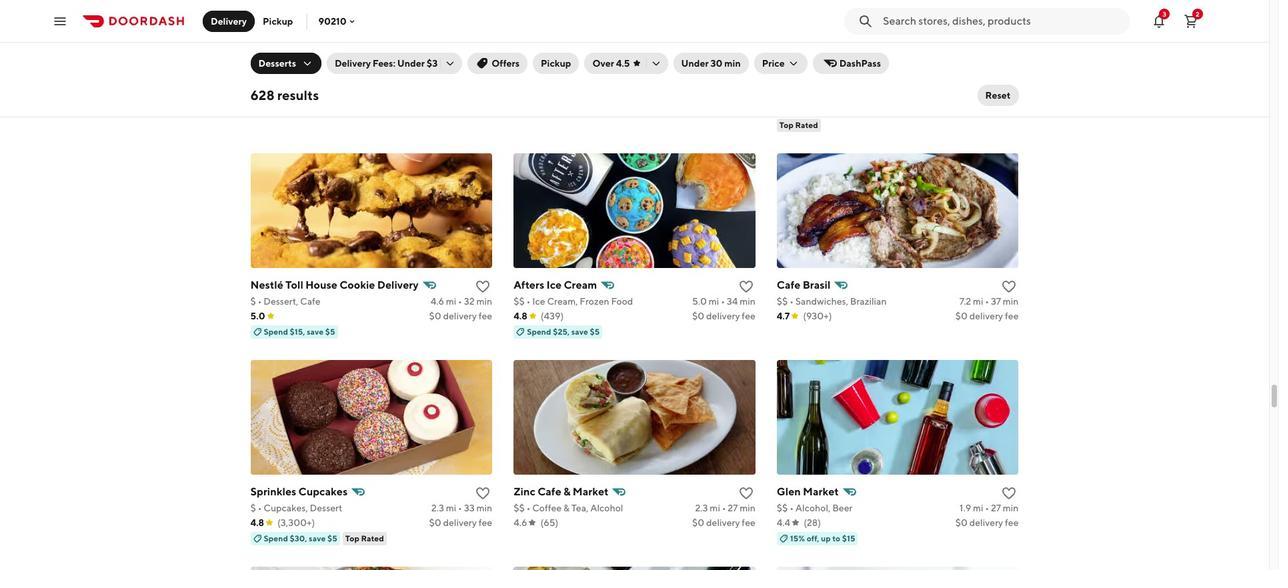 Task type: vqa. For each thing, say whether or not it's contained in the screenshot.
the right Delivery
yes



Task type: locate. For each thing, give the bounding box(es) containing it.
spend down (439)
[[527, 327, 551, 337]]

min for cafe brasil
[[1003, 296, 1019, 307]]

4.4
[[777, 517, 791, 528]]

pickup up the "cassell's hamburgers" in the top left of the page
[[541, 58, 571, 69]]

cafe down house
[[300, 296, 321, 307]]

pickup up desserts
[[263, 16, 293, 26]]

4.7 down cassell's
[[514, 105, 527, 116]]

fee for brasil
[[1005, 311, 1019, 321]]

0 horizontal spatial 27
[[728, 503, 738, 513]]

$​0 delivery fee down 2.3 mi • 27 min
[[692, 517, 756, 528]]

$​0 down the 4.6 mi • 32 min
[[429, 311, 441, 321]]

4.8 left (439)
[[514, 311, 527, 321]]

cookie
[[340, 279, 375, 291]]

spend
[[264, 327, 288, 337], [527, 327, 551, 337], [264, 533, 288, 543]]

$​0 down 5.0 mi • 34 min
[[692, 311, 705, 321]]

spend left $15,
[[264, 327, 288, 337]]

mi for afters ice cream
[[709, 296, 719, 307]]

mi for cafe brasil
[[973, 296, 984, 307]]

2 vertical spatial click to add this store to your saved list image
[[738, 485, 754, 501]]

reset button
[[978, 85, 1019, 106]]

1 vertical spatial click to add this store to your saved list image
[[475, 279, 491, 295]]

$$ • coffee & tea, alcohol
[[514, 503, 623, 513]]

top rated
[[780, 120, 818, 130], [345, 533, 384, 543]]

cassell's hamburgers
[[514, 73, 621, 86]]

$​0
[[956, 104, 968, 115], [429, 105, 441, 116], [692, 105, 705, 116], [429, 311, 441, 321], [692, 311, 705, 321], [956, 311, 968, 321], [429, 517, 441, 528], [692, 517, 705, 528], [956, 517, 968, 528]]

pickup button up (3,200+)
[[533, 53, 579, 74]]

0 horizontal spatial delivery
[[211, 16, 247, 26]]

0 vertical spatial &
[[851, 72, 858, 85]]

sprinkles cupcakes
[[250, 485, 348, 498]]

0 horizontal spatial 4.8
[[250, 517, 264, 528]]

tea
[[861, 72, 878, 85]]

628
[[250, 87, 275, 103]]

$​0 delivery fee
[[956, 104, 1019, 115], [429, 105, 492, 116], [692, 105, 756, 116], [429, 311, 492, 321], [692, 311, 756, 321], [956, 311, 1019, 321], [429, 517, 492, 528], [692, 517, 756, 528], [956, 517, 1019, 528]]

save
[[307, 327, 324, 337], [571, 327, 588, 337], [309, 533, 326, 543]]

dashpass
[[840, 58, 881, 69]]

(65)
[[541, 517, 559, 528]]

1 vertical spatial pickup button
[[533, 53, 579, 74]]

2 $ from the top
[[250, 503, 256, 513]]

fee down 2.3 mi • 27 min
[[742, 517, 756, 528]]

2 27 from the left
[[991, 503, 1001, 513]]

0 vertical spatial ice
[[547, 279, 562, 291]]

1 $ from the top
[[250, 296, 256, 307]]

2 under from the left
[[681, 58, 709, 69]]

delivery down 2.3 mi • 33 min
[[443, 517, 477, 528]]

$$ down "afters" at the left of page
[[514, 296, 525, 307]]

1.9
[[960, 503, 971, 513]]

delivery
[[970, 104, 1003, 115], [443, 105, 477, 116], [706, 105, 740, 116], [443, 311, 477, 321], [706, 311, 740, 321], [970, 311, 1003, 321], [443, 517, 477, 528], [706, 517, 740, 528], [970, 517, 1003, 528]]

15% off, up to $15
[[790, 533, 855, 543]]

delivery down the 4.6 mi • 32 min
[[443, 311, 477, 321]]

2 horizontal spatial click to add this store to your saved list image
[[1002, 73, 1018, 89]]

$​0 down 2.3 mi • 27 min
[[692, 517, 705, 528]]

save right "$25,"
[[571, 327, 588, 337]]

click to add this store to your saved list image down under 30 min
[[738, 73, 754, 89]]

$$ up the 4.4
[[777, 503, 788, 513]]

(439)
[[541, 311, 564, 321]]

$ down sprinkles
[[250, 503, 256, 513]]

2 vertical spatial delivery
[[377, 279, 419, 291]]

34
[[727, 296, 738, 307]]

2.3 mi • 27 min
[[695, 503, 756, 513]]

save right $15,
[[307, 327, 324, 337]]

cafe brasil
[[777, 279, 831, 291]]

click to add this store to your saved list image
[[1002, 73, 1018, 89], [475, 279, 491, 295], [738, 485, 754, 501]]

1 horizontal spatial 27
[[991, 503, 1001, 513]]

1 vertical spatial delivery
[[335, 58, 371, 69]]

0 horizontal spatial market
[[573, 485, 609, 498]]

coffee down dashpass
[[815, 72, 849, 85]]

delivery down the offers button
[[443, 105, 477, 116]]

1 horizontal spatial 4.8
[[514, 311, 527, 321]]

1 horizontal spatial cafe
[[538, 485, 561, 498]]

$​0 delivery fee down 2.3 mi • 33 min
[[429, 517, 492, 528]]

& inside moby's coffee & tea 5.6 mi • 29 min
[[851, 72, 858, 85]]

1 horizontal spatial coffee
[[815, 72, 849, 85]]

$​0 delivery fee for market
[[956, 517, 1019, 528]]

$ for sprinkles
[[250, 503, 256, 513]]

4.6
[[431, 296, 444, 307], [514, 517, 527, 528]]

$​0 delivery fee for cafe
[[692, 517, 756, 528]]

min
[[725, 58, 741, 69], [1003, 89, 1019, 100], [477, 296, 492, 307], [740, 296, 756, 307], [1003, 296, 1019, 307], [477, 503, 492, 513], [740, 503, 756, 513], [1003, 503, 1019, 513]]

0 vertical spatial pickup button
[[255, 10, 301, 32]]

1 horizontal spatial rated
[[795, 120, 818, 130]]

$​0 delivery fee down 29
[[956, 104, 1019, 115]]

0 vertical spatial $
[[250, 296, 256, 307]]

0 vertical spatial coffee
[[815, 72, 849, 85]]

3
[[1163, 10, 1167, 18]]

$​0 delivery fee down '7.2 mi • 37 min'
[[956, 311, 1019, 321]]

&
[[851, 72, 858, 85], [564, 485, 571, 498], [564, 503, 570, 513]]

1 horizontal spatial delivery
[[335, 58, 371, 69]]

(246)
[[277, 105, 300, 116]]

$​0 delivery fee for toll
[[429, 311, 492, 321]]

0 vertical spatial top
[[780, 120, 794, 130]]

desserts button
[[250, 53, 321, 74]]

1 vertical spatial &
[[564, 485, 571, 498]]

fee down 2.3 mi • 33 min
[[479, 517, 492, 528]]

$$ down "zinc"
[[514, 503, 525, 513]]

top rated down the cupcakes
[[345, 533, 384, 543]]

delivery for delivery fees: under $3
[[335, 58, 371, 69]]

delivery down 2.3 mi • 27 min
[[706, 517, 740, 528]]

$$ down cafe brasil
[[777, 296, 788, 307]]

mi inside moby's coffee & tea 5.6 mi • 29 min
[[972, 89, 983, 100]]

29
[[990, 89, 1001, 100]]

1 vertical spatial rated
[[361, 533, 384, 543]]

1 vertical spatial cafe
[[300, 296, 321, 307]]

fee down 5.0 mi • 34 min
[[742, 311, 756, 321]]

cafe right "zinc"
[[538, 485, 561, 498]]

0 vertical spatial delivery
[[211, 16, 247, 26]]

2 horizontal spatial delivery
[[377, 279, 419, 291]]

& left tea,
[[564, 503, 570, 513]]

1 vertical spatial top
[[345, 533, 359, 543]]

& for market
[[564, 485, 571, 498]]

1 horizontal spatial top rated
[[780, 120, 818, 130]]

$$ • grocery, convenience
[[250, 90, 363, 101]]

1 horizontal spatial 4.6
[[514, 517, 527, 528]]

5.0 down "dessert," at the bottom of page
[[250, 311, 265, 321]]

spend left $30,
[[264, 533, 288, 543]]

& up $$ • coffee & tea, alcohol
[[564, 485, 571, 498]]

4.6 mi • 32 min
[[431, 296, 492, 307]]

spend $30, save $5
[[264, 533, 337, 543]]

delivery for toll
[[443, 311, 477, 321]]

brazilian
[[850, 296, 887, 307]]

4.8 down the cupcakes,
[[250, 517, 264, 528]]

0 horizontal spatial click to add this store to your saved list image
[[475, 279, 491, 295]]

delivery
[[211, 16, 247, 26], [335, 58, 371, 69], [377, 279, 419, 291]]

1 vertical spatial $
[[250, 503, 256, 513]]

$ • dessert, cafe
[[250, 296, 321, 307]]

fee down the 4.6 mi • 32 min
[[479, 311, 492, 321]]

$​0 delivery fee for brasil
[[956, 311, 1019, 321]]

1 market from the left
[[573, 485, 609, 498]]

click to add this store to your saved list image up 1.9 mi • 27 min
[[1002, 485, 1018, 501]]

pickup button up desserts
[[255, 10, 301, 32]]

$​0 delivery fee down 5.0 mi • 34 min
[[692, 311, 756, 321]]

frozen
[[580, 296, 609, 307]]

fees:
[[373, 58, 396, 69]]

1 vertical spatial pickup
[[541, 58, 571, 69]]

4.7 left (930+)
[[777, 311, 790, 321]]

pickup
[[263, 16, 293, 26], [541, 58, 571, 69]]

1 horizontal spatial 2.3
[[695, 503, 708, 513]]

2.3 for sprinkles cupcakes
[[431, 503, 444, 513]]

delivery down 1.9 mi • 27 min
[[970, 517, 1003, 528]]

4.7 for target
[[250, 105, 264, 116]]

open menu image
[[52, 13, 68, 29]]

cassell's
[[514, 73, 557, 86]]

1 27 from the left
[[728, 503, 738, 513]]

min for sprinkles cupcakes
[[477, 503, 492, 513]]

under left $3
[[397, 58, 425, 69]]

& left tea
[[851, 72, 858, 85]]

target
[[250, 73, 283, 86]]

0 vertical spatial 4.8
[[514, 311, 527, 321]]

$​0 delivery fee down the 4.6 mi • 32 min
[[429, 311, 492, 321]]

& for tea
[[851, 72, 858, 85]]

33
[[464, 503, 475, 513]]

37
[[991, 296, 1001, 307]]

fee
[[1005, 104, 1019, 115], [479, 105, 492, 116], [742, 105, 756, 116], [479, 311, 492, 321], [742, 311, 756, 321], [1005, 311, 1019, 321], [479, 517, 492, 528], [742, 517, 756, 528], [1005, 517, 1019, 528]]

$​0 down 7.2
[[956, 311, 968, 321]]

1 horizontal spatial market
[[803, 485, 839, 498]]

0 horizontal spatial top rated
[[345, 533, 384, 543]]

0 horizontal spatial top
[[345, 533, 359, 543]]

click to add this store to your saved list image up the 4.6 mi • 32 min
[[475, 279, 491, 295]]

click to add this store to your saved list image up reset
[[1002, 73, 1018, 89]]

coffee
[[815, 72, 849, 85], [532, 503, 562, 513]]

$25,
[[553, 327, 570, 337]]

delivery down '7.2 mi • 37 min'
[[970, 311, 1003, 321]]

click to add this store to your saved list image up 2.3 mi • 33 min
[[475, 485, 491, 501]]

1 2.3 from the left
[[431, 503, 444, 513]]

$ down nestlé
[[250, 296, 256, 307]]

2 button
[[1178, 8, 1205, 34]]

1 horizontal spatial 5.0
[[692, 296, 707, 307]]

4.7 down 628 in the left top of the page
[[250, 105, 264, 116]]

$$ for cafe brasil
[[777, 296, 788, 307]]

click to add this store to your saved list image up '7.2 mi • 37 min'
[[1002, 279, 1018, 295]]

15%
[[790, 533, 805, 543]]

0 horizontal spatial 4.6
[[431, 296, 444, 307]]

$​0 delivery fee down 1.9 mi • 27 min
[[956, 517, 1019, 528]]

under left 30
[[681, 58, 709, 69]]

4.8 for sprinkles cupcakes
[[250, 517, 264, 528]]

cream
[[564, 279, 597, 291]]

delivery down 30
[[706, 105, 740, 116]]

dessert,
[[264, 296, 298, 307]]

5.0
[[692, 296, 707, 307], [250, 311, 265, 321]]

4.6 left (65)
[[514, 517, 527, 528]]

$$ for afters ice cream
[[514, 296, 525, 307]]

1 vertical spatial coffee
[[532, 503, 562, 513]]

0 horizontal spatial 2.3
[[431, 503, 444, 513]]

0 vertical spatial cafe
[[777, 279, 801, 291]]

0 vertical spatial rated
[[795, 120, 818, 130]]

0 horizontal spatial 5.0
[[250, 311, 265, 321]]

$5 right $15,
[[325, 327, 335, 337]]

2 market from the left
[[803, 485, 839, 498]]

top right spend $30, save $5
[[345, 533, 359, 543]]

pickup button
[[255, 10, 301, 32], [533, 53, 579, 74]]

$$
[[250, 90, 262, 101], [514, 296, 525, 307], [777, 296, 788, 307], [514, 503, 525, 513], [777, 503, 788, 513]]

1 vertical spatial 4.8
[[250, 517, 264, 528]]

2.3
[[431, 503, 444, 513], [695, 503, 708, 513]]

fee down 1.9 mi • 27 min
[[1005, 517, 1019, 528]]

min for afters ice cream
[[740, 296, 756, 307]]

1.9 mi • 27 min
[[960, 503, 1019, 513]]

0 horizontal spatial ice
[[532, 296, 545, 307]]

0 vertical spatial 4.6
[[431, 296, 444, 307]]

$ • cupcakes, dessert
[[250, 503, 342, 513]]

27 for glen market
[[991, 503, 1001, 513]]

delivery for delivery
[[211, 16, 247, 26]]

1 vertical spatial 4.6
[[514, 517, 527, 528]]

0 horizontal spatial pickup
[[263, 16, 293, 26]]

click to add this store to your saved list image left cassell's
[[475, 73, 491, 89]]

$​0 down 1.9
[[956, 517, 968, 528]]

top rated down moby's
[[780, 120, 818, 130]]

•
[[984, 89, 988, 100], [263, 90, 267, 101], [258, 296, 262, 307], [458, 296, 462, 307], [527, 296, 531, 307], [721, 296, 725, 307], [790, 296, 794, 307], [985, 296, 989, 307], [258, 503, 262, 513], [458, 503, 462, 513], [527, 503, 531, 513], [722, 503, 726, 513], [790, 503, 794, 513], [985, 503, 989, 513]]

cafe left brasil
[[777, 279, 801, 291]]

top down moby's
[[780, 120, 794, 130]]

$5 for cream
[[590, 327, 600, 337]]

$​0 for cafe
[[692, 517, 705, 528]]

2 horizontal spatial 4.7
[[777, 311, 790, 321]]

$ for nestlé
[[250, 296, 256, 307]]

1 horizontal spatial 4.7
[[514, 105, 527, 116]]

dessert
[[310, 503, 342, 513]]

click to add this store to your saved list image up 2.3 mi • 27 min
[[738, 485, 754, 501]]

price button
[[754, 53, 808, 74]]

under 30 min button
[[673, 53, 749, 74]]

over
[[593, 58, 614, 69]]

4.8
[[514, 311, 527, 321], [250, 517, 264, 528]]

click to add this store to your saved list image up 5.0 mi • 34 min
[[738, 279, 754, 295]]

mi for nestlé toll house cookie delivery
[[446, 296, 456, 307]]

1 horizontal spatial under
[[681, 58, 709, 69]]

coffee up (65)
[[532, 503, 562, 513]]

click to add this store to your saved list image
[[475, 73, 491, 89], [738, 73, 754, 89], [738, 279, 754, 295], [1002, 279, 1018, 295], [475, 485, 491, 501], [1002, 485, 1018, 501]]

fee down '7.2 mi • 37 min'
[[1005, 311, 1019, 321]]

1 horizontal spatial click to add this store to your saved list image
[[738, 485, 754, 501]]

click to add this store to your saved list image for target
[[475, 73, 491, 89]]

0 horizontal spatial under
[[397, 58, 425, 69]]

1 horizontal spatial pickup button
[[533, 53, 579, 74]]

1 horizontal spatial pickup
[[541, 58, 571, 69]]

4.6 for 4.6 mi • 32 min
[[431, 296, 444, 307]]

32
[[464, 296, 475, 307]]

market up tea,
[[573, 485, 609, 498]]

$​0 down 2.3 mi • 33 min
[[429, 517, 441, 528]]

mi for glen market
[[973, 503, 984, 513]]

4.6 for 4.6
[[514, 517, 527, 528]]

0 horizontal spatial rated
[[361, 533, 384, 543]]

ice
[[547, 279, 562, 291], [532, 296, 545, 307]]

$30,
[[290, 533, 307, 543]]

fee down the offers button
[[479, 105, 492, 116]]

beer
[[833, 503, 853, 513]]

4.5
[[616, 58, 630, 69]]

ice up "cream,"
[[547, 279, 562, 291]]

price
[[762, 58, 785, 69]]

1 vertical spatial 5.0
[[250, 311, 265, 321]]

ice down "afters" at the left of page
[[532, 296, 545, 307]]

over 4.5
[[593, 58, 630, 69]]

delivery for cafe
[[706, 517, 740, 528]]

delivery down 5.0 mi • 34 min
[[706, 311, 740, 321]]

2 2.3 from the left
[[695, 503, 708, 513]]

cafe
[[777, 279, 801, 291], [300, 296, 321, 307], [538, 485, 561, 498]]

under 30 min
[[681, 58, 741, 69]]

$$ for zinc cafe & market
[[514, 503, 525, 513]]

moby's coffee & tea 5.6 mi • 29 min
[[777, 72, 1019, 100]]

market up $$ • alcohol, beer
[[803, 485, 839, 498]]

$5 down frozen
[[590, 327, 600, 337]]

5.0 left the 34
[[692, 296, 707, 307]]

delivery inside button
[[211, 16, 247, 26]]

$​0 delivery fee for ice
[[692, 311, 756, 321]]

$​0 for cupcakes
[[429, 517, 441, 528]]

4.6 left 32 at the left of the page
[[431, 296, 444, 307]]

fee for toll
[[479, 311, 492, 321]]

0 horizontal spatial 4.7
[[250, 105, 264, 116]]

fee for ice
[[742, 311, 756, 321]]

0 horizontal spatial cafe
[[300, 296, 321, 307]]

0 vertical spatial 5.0
[[692, 296, 707, 307]]



Task type: describe. For each thing, give the bounding box(es) containing it.
notification bell image
[[1151, 13, 1167, 29]]

delivery button
[[203, 10, 255, 32]]

zinc
[[514, 485, 536, 498]]

27 for zinc cafe & market
[[728, 503, 738, 513]]

grocery,
[[269, 90, 305, 101]]

delivery for ice
[[706, 311, 740, 321]]

afters ice cream
[[514, 279, 597, 291]]

5.0 for 5.0 mi • 34 min
[[692, 296, 707, 307]]

glen
[[777, 485, 801, 498]]

0 horizontal spatial coffee
[[532, 503, 562, 513]]

(3,200+)
[[540, 105, 577, 116]]

click to add this store to your saved list image for afters ice cream
[[738, 279, 754, 295]]

convenience
[[307, 90, 363, 101]]

min inside moby's coffee & tea 5.6 mi • 29 min
[[1003, 89, 1019, 100]]

90210 button
[[318, 16, 357, 26]]

spend for afters
[[527, 327, 551, 337]]

1 horizontal spatial top
[[780, 120, 794, 130]]

1 vertical spatial ice
[[532, 296, 545, 307]]

min inside 'button'
[[725, 58, 741, 69]]

cupcakes
[[299, 485, 348, 498]]

3 items, open order cart image
[[1183, 13, 1199, 29]]

$​0 for toll
[[429, 311, 441, 321]]

click to add this store to your saved list image for cafe brasil
[[1002, 279, 1018, 295]]

click to add this store to your saved list image for cassell's hamburgers
[[738, 73, 754, 89]]

• inside moby's coffee & tea 5.6 mi • 29 min
[[984, 89, 988, 100]]

fee for cupcakes
[[479, 517, 492, 528]]

$5 down dessert
[[327, 533, 337, 543]]

$$ • ice cream, frozen food
[[514, 296, 633, 307]]

(3,300+)
[[278, 517, 315, 528]]

fee down price button
[[742, 105, 756, 116]]

toll
[[286, 279, 303, 291]]

30
[[711, 58, 723, 69]]

click to add this store to your saved list image for sprinkles cupcakes
[[475, 485, 491, 501]]

0 vertical spatial click to add this store to your saved list image
[[1002, 73, 1018, 89]]

$​0 delivery fee down $3
[[429, 105, 492, 116]]

offers button
[[468, 53, 528, 74]]

4.7 for cafe brasil
[[777, 311, 790, 321]]

desserts
[[258, 58, 296, 69]]

$15
[[842, 533, 855, 543]]

over 4.5 button
[[585, 53, 668, 74]]

0 vertical spatial top rated
[[780, 120, 818, 130]]

$​0 delivery fee down 30
[[692, 105, 756, 116]]

4.8 for afters ice cream
[[514, 311, 527, 321]]

sprinkles
[[250, 485, 296, 498]]

(28)
[[804, 517, 821, 528]]

delivery for brasil
[[970, 311, 1003, 321]]

delivery fees: under $3
[[335, 58, 438, 69]]

$​0 delivery fee for cupcakes
[[429, 517, 492, 528]]

min for zinc cafe & market
[[740, 503, 756, 513]]

up
[[821, 533, 831, 543]]

offers
[[492, 58, 520, 69]]

nestlé
[[250, 279, 283, 291]]

$5 for house
[[325, 327, 335, 337]]

mi for sprinkles cupcakes
[[446, 503, 456, 513]]

save right $30,
[[309, 533, 326, 543]]

min for glen market
[[1003, 503, 1019, 513]]

dashpass button
[[813, 53, 889, 74]]

hamburgers
[[559, 73, 621, 86]]

Store search: begin typing to search for stores available on DoorDash text field
[[883, 14, 1122, 28]]

glen market
[[777, 485, 839, 498]]

alcohol
[[590, 503, 623, 513]]

save for cream
[[571, 327, 588, 337]]

delivery for market
[[970, 517, 1003, 528]]

spend $15, save $5
[[264, 327, 335, 337]]

7.2
[[960, 296, 971, 307]]

$$ for glen market
[[777, 503, 788, 513]]

click to add this store to your saved list image for glen market
[[1002, 485, 1018, 501]]

$​0 for market
[[956, 517, 968, 528]]

1 under from the left
[[397, 58, 425, 69]]

under inside 'button'
[[681, 58, 709, 69]]

2 vertical spatial &
[[564, 503, 570, 513]]

save for house
[[307, 327, 324, 337]]

nestlé toll house cookie delivery
[[250, 279, 419, 291]]

delivery down 29
[[970, 104, 1003, 115]]

food
[[611, 296, 633, 307]]

spend for nestlé
[[264, 327, 288, 337]]

cupcakes,
[[264, 503, 308, 513]]

5.6
[[957, 89, 970, 100]]

brasil
[[803, 279, 831, 291]]

0 horizontal spatial pickup button
[[255, 10, 301, 32]]

2
[[1196, 10, 1200, 18]]

90210
[[318, 16, 347, 26]]

fee for cafe
[[742, 517, 756, 528]]

$$ down target
[[250, 90, 262, 101]]

$​0 down $3
[[429, 105, 441, 116]]

$​0 for brasil
[[956, 311, 968, 321]]

off,
[[807, 533, 819, 543]]

2.3 for zinc cafe & market
[[695, 503, 708, 513]]

$$ • sandwiches, brazilian
[[777, 296, 887, 307]]

coffee inside moby's coffee & tea 5.6 mi • 29 min
[[815, 72, 849, 85]]

mi for zinc cafe & market
[[710, 503, 720, 513]]

$​0 for ice
[[692, 311, 705, 321]]

(930+)
[[803, 311, 832, 321]]

house
[[306, 279, 338, 291]]

0 vertical spatial pickup
[[263, 16, 293, 26]]

afters
[[514, 279, 544, 291]]

alcohol,
[[796, 503, 831, 513]]

spend $25, save $5
[[527, 327, 600, 337]]

5.0 mi • 34 min
[[692, 296, 756, 307]]

7.2 mi • 37 min
[[960, 296, 1019, 307]]

$​0 down under 30 min 'button'
[[692, 105, 705, 116]]

cream,
[[547, 296, 578, 307]]

2 horizontal spatial cafe
[[777, 279, 801, 291]]

click to add this store to your saved list image for zinc cafe & market
[[738, 485, 754, 501]]

fee for market
[[1005, 517, 1019, 528]]

2 vertical spatial cafe
[[538, 485, 561, 498]]

min for nestlé toll house cookie delivery
[[477, 296, 492, 307]]

delivery for cupcakes
[[443, 517, 477, 528]]

2.3 mi • 33 min
[[431, 503, 492, 513]]

results
[[277, 87, 319, 103]]

click to add this store to your saved list image for nestlé toll house cookie delivery
[[475, 279, 491, 295]]

to
[[833, 533, 841, 543]]

sandwiches,
[[796, 296, 849, 307]]

1 horizontal spatial ice
[[547, 279, 562, 291]]

1 vertical spatial top rated
[[345, 533, 384, 543]]

$$ • alcohol, beer
[[777, 503, 853, 513]]

zinc cafe & market
[[514, 485, 609, 498]]

tea,
[[571, 503, 589, 513]]

fee down reset
[[1005, 104, 1019, 115]]

628 results
[[250, 87, 319, 103]]

$3
[[427, 58, 438, 69]]

5.0 for 5.0
[[250, 311, 265, 321]]

reset
[[986, 90, 1011, 101]]

$​0 down 5.6
[[956, 104, 968, 115]]



